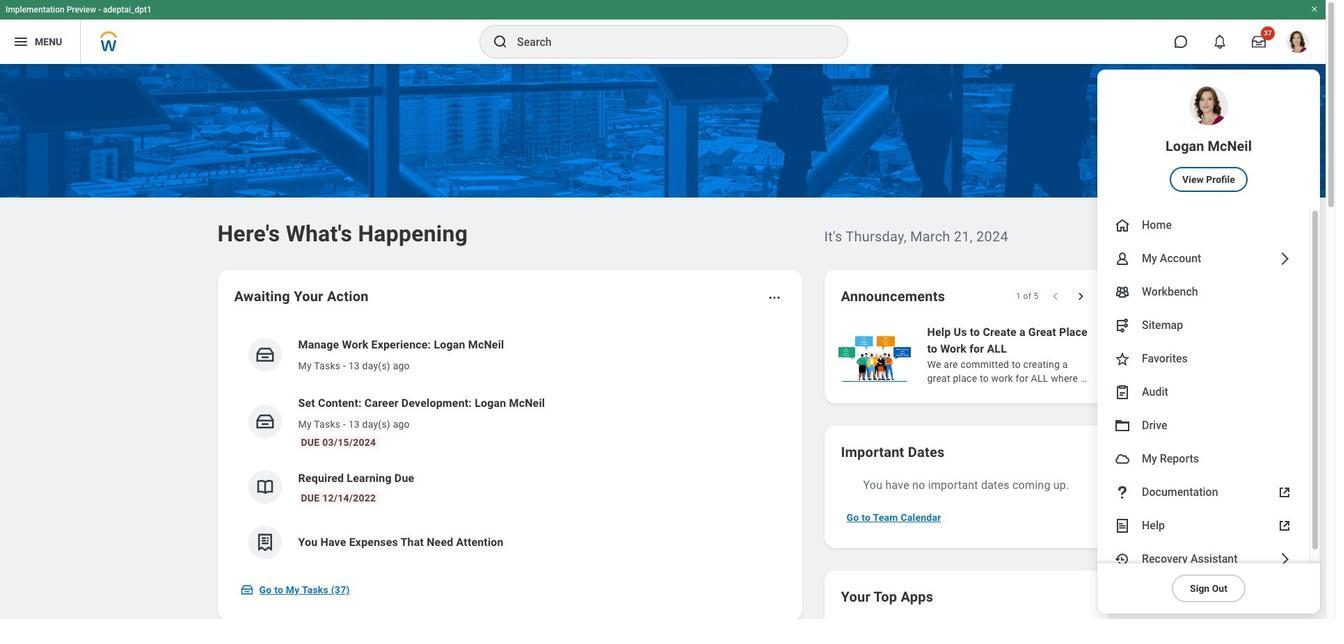 Task type: vqa. For each thing, say whether or not it's contained in the screenshot.
topmost inbox image
yes



Task type: locate. For each thing, give the bounding box(es) containing it.
menu item
[[1098, 70, 1321, 209], [1098, 209, 1310, 242], [1098, 242, 1310, 276], [1098, 276, 1310, 309], [1098, 309, 1310, 342], [1098, 342, 1310, 376], [1098, 376, 1310, 409], [1098, 409, 1310, 443], [1098, 443, 1310, 476], [1098, 476, 1310, 510], [1098, 510, 1310, 543], [1098, 543, 1310, 576]]

inbox image
[[254, 345, 275, 365], [254, 411, 275, 432], [240, 583, 254, 597]]

justify image
[[13, 33, 29, 50]]

1 menu item from the top
[[1098, 70, 1321, 209]]

0 vertical spatial chevron right image
[[1277, 251, 1293, 267]]

chevron right image for 'time' icon
[[1277, 551, 1293, 568]]

chevron right image
[[1277, 251, 1293, 267], [1277, 551, 1293, 568]]

4 menu item from the top
[[1098, 276, 1310, 309]]

chevron right image for user image
[[1277, 251, 1293, 267]]

inbox large image
[[1252, 35, 1266, 49]]

1 chevron right image from the top
[[1277, 251, 1293, 267]]

11 menu item from the top
[[1098, 510, 1310, 543]]

1 vertical spatial inbox image
[[254, 411, 275, 432]]

0 vertical spatial inbox image
[[254, 345, 275, 365]]

menu
[[1098, 70, 1321, 614]]

folder open image
[[1115, 418, 1131, 434]]

9 menu item from the top
[[1098, 443, 1310, 476]]

book open image
[[254, 477, 275, 498]]

2 chevron right image from the top
[[1277, 551, 1293, 568]]

main content
[[0, 64, 1337, 620]]

list
[[836, 323, 1337, 387], [234, 326, 786, 571]]

1 vertical spatial chevron right image
[[1277, 551, 1293, 568]]

banner
[[0, 0, 1326, 614]]

12 menu item from the top
[[1098, 543, 1310, 576]]

user image
[[1115, 251, 1131, 267]]

logan mcneil image
[[1287, 31, 1309, 53]]

paste image
[[1115, 384, 1131, 401]]

status
[[1016, 291, 1039, 302]]

dashboard expenses image
[[254, 533, 275, 553]]

endpoints image
[[1115, 317, 1131, 334]]



Task type: describe. For each thing, give the bounding box(es) containing it.
chevron right small image
[[1074, 290, 1088, 304]]

2 vertical spatial inbox image
[[240, 583, 254, 597]]

question image
[[1115, 485, 1131, 501]]

star image
[[1115, 351, 1131, 368]]

ext link image
[[1277, 518, 1293, 535]]

5 menu item from the top
[[1098, 309, 1310, 342]]

2 menu item from the top
[[1098, 209, 1310, 242]]

document image
[[1115, 518, 1131, 535]]

Search Workday  search field
[[517, 26, 819, 57]]

chevron left small image
[[1049, 290, 1063, 304]]

7 menu item from the top
[[1098, 376, 1310, 409]]

10 menu item from the top
[[1098, 476, 1310, 510]]

0 horizontal spatial list
[[234, 326, 786, 571]]

avatar image
[[1115, 451, 1131, 468]]

search image
[[492, 33, 509, 50]]

time image
[[1115, 551, 1131, 568]]

ext link image
[[1277, 485, 1293, 501]]

close environment banner image
[[1311, 5, 1319, 13]]

home image
[[1115, 217, 1131, 234]]

8 menu item from the top
[[1098, 409, 1310, 443]]

1 horizontal spatial list
[[836, 323, 1337, 387]]

contact card matrix manager image
[[1115, 284, 1131, 301]]

3 menu item from the top
[[1098, 242, 1310, 276]]

notifications large image
[[1213, 35, 1227, 49]]

6 menu item from the top
[[1098, 342, 1310, 376]]



